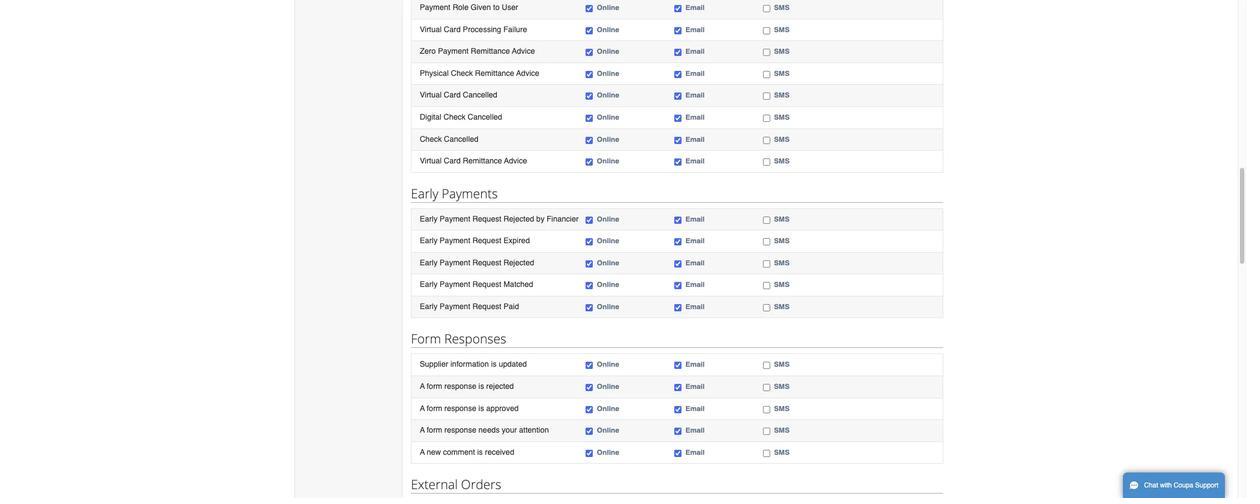 Task type: vqa. For each thing, say whether or not it's contained in the screenshot.
Digital's Check
yes



Task type: describe. For each thing, give the bounding box(es) containing it.
processing
[[463, 25, 501, 34]]

a form response is approved
[[420, 404, 519, 413]]

online for a form response is approved
[[597, 405, 620, 413]]

sms for a new comment is received
[[774, 449, 790, 457]]

payment for zero payment remittance advice
[[438, 47, 469, 56]]

physical check remittance advice
[[420, 69, 540, 78]]

sms for early payment request rejected by financier
[[774, 215, 790, 223]]

advice for zero payment remittance advice
[[512, 47, 535, 56]]

rejected
[[486, 382, 514, 391]]

approved
[[486, 404, 519, 413]]

payment for early payment request rejected by financier
[[440, 214, 470, 223]]

a new comment is received
[[420, 448, 515, 457]]

sms for a form response needs your attention
[[774, 427, 790, 435]]

response for your
[[445, 426, 477, 435]]

early payments
[[411, 185, 498, 202]]

request for early payment request rejected by financier
[[473, 214, 502, 223]]

email for physical check remittance advice
[[686, 69, 705, 78]]

paid
[[504, 302, 519, 311]]

a form response needs your attention
[[420, 426, 549, 435]]

online for virtual card processing failure
[[597, 25, 620, 34]]

by
[[537, 214, 545, 223]]

digital check cancelled
[[420, 113, 502, 121]]

matched
[[504, 280, 534, 289]]

check for physical
[[451, 69, 473, 78]]

response for rejected
[[445, 382, 477, 391]]

online for zero payment remittance advice
[[597, 47, 620, 56]]

online for virtual card cancelled
[[597, 91, 620, 100]]

supplier
[[420, 360, 448, 369]]

early for early payment request matched
[[420, 280, 438, 289]]

request for early payment request rejected
[[473, 258, 502, 267]]

payment role given to user
[[420, 3, 518, 12]]

orders
[[461, 476, 501, 494]]

response for approved
[[445, 404, 477, 413]]

coupa
[[1174, 482, 1194, 490]]

sms for zero payment remittance advice
[[774, 47, 790, 56]]

attention
[[519, 426, 549, 435]]

check for digital
[[444, 113, 466, 121]]

expired
[[504, 236, 530, 245]]

email for digital check cancelled
[[686, 113, 705, 121]]

responses
[[445, 330, 507, 348]]

email for zero payment remittance advice
[[686, 47, 705, 56]]

early for early payment request paid
[[420, 302, 438, 311]]

2 vertical spatial check
[[420, 135, 442, 143]]

card for processing
[[444, 25, 461, 34]]

remittance for payment
[[471, 47, 510, 56]]

rejected for early payment request rejected by financier
[[504, 214, 534, 223]]

remittance for check
[[475, 69, 515, 78]]

comment
[[443, 448, 475, 457]]

email for virtual card cancelled
[[686, 91, 705, 100]]

form for a form response is rejected
[[427, 382, 442, 391]]

early payment request rejected by financier
[[420, 214, 579, 223]]

a form response is rejected
[[420, 382, 514, 391]]

request for early payment request matched
[[473, 280, 502, 289]]

received
[[485, 448, 515, 457]]

updated
[[499, 360, 527, 369]]

early payment request rejected
[[420, 258, 534, 267]]

email for virtual card processing failure
[[686, 25, 705, 34]]

virtual for virtual card cancelled
[[420, 91, 442, 100]]

needs
[[479, 426, 500, 435]]

sms for early payment request paid
[[774, 303, 790, 311]]

sms for digital check cancelled
[[774, 113, 790, 121]]

payment for early payment request paid
[[440, 302, 470, 311]]

email for early payment request rejected
[[686, 259, 705, 267]]

payments
[[442, 185, 498, 202]]

is for approved
[[479, 404, 484, 413]]

role
[[453, 3, 469, 12]]

online for early payment request matched
[[597, 281, 620, 289]]

early payment request paid
[[420, 302, 519, 311]]

email for early payment request expired
[[686, 237, 705, 245]]

email for a form response needs your attention
[[686, 427, 705, 435]]

early for early payment request expired
[[420, 236, 438, 245]]

zero
[[420, 47, 436, 56]]

online for early payment request expired
[[597, 237, 620, 245]]

early for early payment request rejected by financier
[[420, 214, 438, 223]]

payment for early payment request rejected
[[440, 258, 470, 267]]

sms for supplier information is updated
[[774, 361, 790, 369]]

card for remittance
[[444, 156, 461, 165]]

sms for early payment request rejected
[[774, 259, 790, 267]]

failure
[[504, 25, 527, 34]]

virtual card remittance advice
[[420, 156, 527, 165]]

external
[[411, 476, 458, 494]]

email for check cancelled
[[686, 135, 705, 143]]

early for early payments
[[411, 185, 439, 202]]

online for payment role given to user
[[597, 3, 620, 12]]

sms for early payment request expired
[[774, 237, 790, 245]]

early payment request matched
[[420, 280, 534, 289]]

online for physical check remittance advice
[[597, 69, 620, 78]]

virtual card cancelled
[[420, 91, 498, 100]]

card for cancelled
[[444, 91, 461, 100]]

sms for check cancelled
[[774, 135, 790, 143]]

online for digital check cancelled
[[597, 113, 620, 121]]

is left updated
[[491, 360, 497, 369]]

form for a form response needs your attention
[[427, 426, 442, 435]]

rejected for early payment request rejected
[[504, 258, 534, 267]]



Task type: locate. For each thing, give the bounding box(es) containing it.
2 a from the top
[[420, 404, 425, 413]]

information
[[451, 360, 489, 369]]

4 online from the top
[[597, 69, 620, 78]]

0 vertical spatial rejected
[[504, 214, 534, 223]]

form for a form response is approved
[[427, 404, 442, 413]]

response up comment on the left of the page
[[445, 426, 477, 435]]

9 email from the top
[[686, 215, 705, 223]]

1 form from the top
[[427, 382, 442, 391]]

2 vertical spatial form
[[427, 426, 442, 435]]

remittance down the processing
[[471, 47, 510, 56]]

1 vertical spatial check
[[444, 113, 466, 121]]

zero payment remittance advice
[[420, 47, 535, 56]]

8 online from the top
[[597, 157, 620, 165]]

None checkbox
[[586, 5, 593, 12], [675, 5, 682, 12], [763, 5, 770, 12], [675, 49, 682, 56], [763, 71, 770, 78], [586, 115, 593, 122], [675, 115, 682, 122], [675, 137, 682, 144], [586, 159, 593, 166], [675, 159, 682, 166], [586, 217, 593, 224], [675, 217, 682, 224], [763, 217, 770, 224], [675, 239, 682, 246], [763, 239, 770, 246], [586, 261, 593, 268], [675, 261, 682, 268], [763, 261, 770, 268], [675, 305, 682, 312], [586, 363, 593, 370], [675, 363, 682, 370], [763, 363, 770, 370], [586, 384, 593, 392], [675, 384, 682, 392], [675, 406, 682, 414], [586, 428, 593, 436], [675, 428, 682, 436], [586, 450, 593, 458], [586, 5, 593, 12], [675, 5, 682, 12], [763, 5, 770, 12], [675, 49, 682, 56], [763, 71, 770, 78], [586, 115, 593, 122], [675, 115, 682, 122], [675, 137, 682, 144], [586, 159, 593, 166], [675, 159, 682, 166], [586, 217, 593, 224], [675, 217, 682, 224], [763, 217, 770, 224], [675, 239, 682, 246], [763, 239, 770, 246], [586, 261, 593, 268], [675, 261, 682, 268], [763, 261, 770, 268], [675, 305, 682, 312], [586, 363, 593, 370], [675, 363, 682, 370], [763, 363, 770, 370], [586, 384, 593, 392], [675, 384, 682, 392], [675, 406, 682, 414], [586, 428, 593, 436], [675, 428, 682, 436], [586, 450, 593, 458]]

is left received
[[477, 448, 483, 457]]

1 card from the top
[[444, 25, 461, 34]]

None checkbox
[[586, 27, 593, 34], [675, 27, 682, 34], [763, 27, 770, 34], [586, 49, 593, 56], [763, 49, 770, 56], [586, 71, 593, 78], [675, 71, 682, 78], [586, 93, 593, 100], [675, 93, 682, 100], [763, 93, 770, 100], [763, 115, 770, 122], [586, 137, 593, 144], [763, 137, 770, 144], [763, 159, 770, 166], [586, 239, 593, 246], [586, 283, 593, 290], [675, 283, 682, 290], [763, 283, 770, 290], [586, 305, 593, 312], [763, 305, 770, 312], [763, 384, 770, 392], [586, 406, 593, 414], [763, 406, 770, 414], [763, 428, 770, 436], [675, 450, 682, 458], [763, 450, 770, 458], [586, 27, 593, 34], [675, 27, 682, 34], [763, 27, 770, 34], [586, 49, 593, 56], [763, 49, 770, 56], [586, 71, 593, 78], [675, 71, 682, 78], [586, 93, 593, 100], [675, 93, 682, 100], [763, 93, 770, 100], [763, 115, 770, 122], [586, 137, 593, 144], [763, 137, 770, 144], [763, 159, 770, 166], [586, 239, 593, 246], [586, 283, 593, 290], [675, 283, 682, 290], [763, 283, 770, 290], [586, 305, 593, 312], [763, 305, 770, 312], [763, 384, 770, 392], [586, 406, 593, 414], [763, 406, 770, 414], [763, 428, 770, 436], [675, 450, 682, 458], [763, 450, 770, 458]]

1 sms from the top
[[774, 3, 790, 12]]

early down early payments
[[420, 214, 438, 223]]

15 online from the top
[[597, 383, 620, 391]]

email for a form response is rejected
[[686, 383, 705, 391]]

1 vertical spatial remittance
[[475, 69, 515, 78]]

form responses
[[411, 330, 507, 348]]

remittance up payments
[[463, 156, 502, 165]]

0 vertical spatial advice
[[512, 47, 535, 56]]

10 sms from the top
[[774, 237, 790, 245]]

rejected up matched
[[504, 258, 534, 267]]

sms for virtual card remittance advice
[[774, 157, 790, 165]]

1 vertical spatial response
[[445, 404, 477, 413]]

15 sms from the top
[[774, 383, 790, 391]]

is for received
[[477, 448, 483, 457]]

is left approved
[[479, 404, 484, 413]]

0 vertical spatial remittance
[[471, 47, 510, 56]]

email for early payment request paid
[[686, 303, 705, 311]]

sms for a form response is approved
[[774, 405, 790, 413]]

virtual up zero
[[420, 25, 442, 34]]

8 sms from the top
[[774, 157, 790, 165]]

3 online from the top
[[597, 47, 620, 56]]

17 online from the top
[[597, 427, 620, 435]]

10 online from the top
[[597, 237, 620, 245]]

email for supplier information is updated
[[686, 361, 705, 369]]

is for rejected
[[479, 382, 484, 391]]

2 request from the top
[[473, 236, 502, 245]]

early left payments
[[411, 185, 439, 202]]

2 vertical spatial card
[[444, 156, 461, 165]]

1 vertical spatial cancelled
[[468, 113, 502, 121]]

virtual down check cancelled
[[420, 156, 442, 165]]

request up early payment request matched at left
[[473, 258, 502, 267]]

3 a from the top
[[420, 426, 425, 435]]

email for payment role given to user
[[686, 3, 705, 12]]

7 sms from the top
[[774, 135, 790, 143]]

18 online from the top
[[597, 449, 620, 457]]

online for a new comment is received
[[597, 449, 620, 457]]

1 request from the top
[[473, 214, 502, 223]]

payment right zero
[[438, 47, 469, 56]]

remittance
[[471, 47, 510, 56], [475, 69, 515, 78], [463, 156, 502, 165]]

early for early payment request rejected
[[420, 258, 438, 267]]

online for supplier information is updated
[[597, 361, 620, 369]]

is
[[491, 360, 497, 369], [479, 382, 484, 391], [479, 404, 484, 413], [477, 448, 483, 457]]

0 vertical spatial card
[[444, 25, 461, 34]]

check
[[451, 69, 473, 78], [444, 113, 466, 121], [420, 135, 442, 143]]

new
[[427, 448, 441, 457]]

email
[[686, 3, 705, 12], [686, 25, 705, 34], [686, 47, 705, 56], [686, 69, 705, 78], [686, 91, 705, 100], [686, 113, 705, 121], [686, 135, 705, 143], [686, 157, 705, 165], [686, 215, 705, 223], [686, 237, 705, 245], [686, 259, 705, 267], [686, 281, 705, 289], [686, 303, 705, 311], [686, 361, 705, 369], [686, 383, 705, 391], [686, 405, 705, 413], [686, 427, 705, 435], [686, 449, 705, 457]]

check cancelled
[[420, 135, 479, 143]]

0 vertical spatial cancelled
[[463, 91, 498, 100]]

6 email from the top
[[686, 113, 705, 121]]

0 vertical spatial form
[[427, 382, 442, 391]]

payment down early payment request matched at left
[[440, 302, 470, 311]]

1 response from the top
[[445, 382, 477, 391]]

early up early payment request paid
[[420, 280, 438, 289]]

virtual up digital
[[420, 91, 442, 100]]

12 online from the top
[[597, 281, 620, 289]]

6 sms from the top
[[774, 113, 790, 121]]

0 vertical spatial response
[[445, 382, 477, 391]]

16 online from the top
[[597, 405, 620, 413]]

with
[[1161, 482, 1172, 490]]

form
[[411, 330, 441, 348]]

1 online from the top
[[597, 3, 620, 12]]

email for early payment request rejected by financier
[[686, 215, 705, 223]]

form down a form response is rejected
[[427, 404, 442, 413]]

digital
[[420, 113, 442, 121]]

10 email from the top
[[686, 237, 705, 245]]

0 vertical spatial virtual
[[420, 25, 442, 34]]

2 vertical spatial remittance
[[463, 156, 502, 165]]

support
[[1196, 482, 1219, 490]]

7 online from the top
[[597, 135, 620, 143]]

8 email from the top
[[686, 157, 705, 165]]

payment up early payment request rejected
[[440, 236, 470, 245]]

4 email from the top
[[686, 69, 705, 78]]

advice
[[512, 47, 535, 56], [516, 69, 540, 78], [504, 156, 527, 165]]

response down a form response is rejected
[[445, 404, 477, 413]]

virtual for virtual card remittance advice
[[420, 156, 442, 165]]

13 sms from the top
[[774, 303, 790, 311]]

2 sms from the top
[[774, 25, 790, 34]]

13 online from the top
[[597, 303, 620, 311]]

online for early payment request rejected
[[597, 259, 620, 267]]

online
[[597, 3, 620, 12], [597, 25, 620, 34], [597, 47, 620, 56], [597, 69, 620, 78], [597, 91, 620, 100], [597, 113, 620, 121], [597, 135, 620, 143], [597, 157, 620, 165], [597, 215, 620, 223], [597, 237, 620, 245], [597, 259, 620, 267], [597, 281, 620, 289], [597, 303, 620, 311], [597, 361, 620, 369], [597, 383, 620, 391], [597, 405, 620, 413], [597, 427, 620, 435], [597, 449, 620, 457]]

sms for virtual card cancelled
[[774, 91, 790, 100]]

external orders
[[411, 476, 501, 494]]

a for a form response is approved
[[420, 404, 425, 413]]

11 sms from the top
[[774, 259, 790, 267]]

card down the role
[[444, 25, 461, 34]]

cancelled down physical check remittance advice
[[463, 91, 498, 100]]

6 online from the top
[[597, 113, 620, 121]]

given
[[471, 3, 491, 12]]

17 email from the top
[[686, 427, 705, 435]]

4 sms from the top
[[774, 69, 790, 78]]

card
[[444, 25, 461, 34], [444, 91, 461, 100], [444, 156, 461, 165]]

sms for virtual card processing failure
[[774, 25, 790, 34]]

early up early payment request rejected
[[420, 236, 438, 245]]

online for virtual card remittance advice
[[597, 157, 620, 165]]

17 sms from the top
[[774, 427, 790, 435]]

early up form
[[420, 302, 438, 311]]

email for a new comment is received
[[686, 449, 705, 457]]

2 card from the top
[[444, 91, 461, 100]]

cancelled for virtual card cancelled
[[463, 91, 498, 100]]

card down check cancelled
[[444, 156, 461, 165]]

payment down early payments
[[440, 214, 470, 223]]

sms for early payment request matched
[[774, 281, 790, 289]]

sms for payment role given to user
[[774, 3, 790, 12]]

response
[[445, 382, 477, 391], [445, 404, 477, 413], [445, 426, 477, 435]]

12 email from the top
[[686, 281, 705, 289]]

a for a form response is rejected
[[420, 382, 425, 391]]

2 rejected from the top
[[504, 258, 534, 267]]

18 email from the top
[[686, 449, 705, 457]]

early down early payment request expired in the top left of the page
[[420, 258, 438, 267]]

check down digital
[[420, 135, 442, 143]]

card up digital check cancelled
[[444, 91, 461, 100]]

email for early payment request matched
[[686, 281, 705, 289]]

12 sms from the top
[[774, 281, 790, 289]]

a for a form response needs your attention
[[420, 426, 425, 435]]

7 email from the top
[[686, 135, 705, 143]]

14 online from the top
[[597, 361, 620, 369]]

sms for physical check remittance advice
[[774, 69, 790, 78]]

4 request from the top
[[473, 280, 502, 289]]

advice for physical check remittance advice
[[516, 69, 540, 78]]

1 vertical spatial card
[[444, 91, 461, 100]]

early payment request expired
[[420, 236, 530, 245]]

payment for early payment request matched
[[440, 280, 470, 289]]

cancelled for digital check cancelled
[[468, 113, 502, 121]]

supplier information is updated
[[420, 360, 527, 369]]

5 email from the top
[[686, 91, 705, 100]]

remittance down zero payment remittance advice
[[475, 69, 515, 78]]

form
[[427, 382, 442, 391], [427, 404, 442, 413], [427, 426, 442, 435]]

form up new
[[427, 426, 442, 435]]

3 request from the top
[[473, 258, 502, 267]]

9 online from the top
[[597, 215, 620, 223]]

payment left the role
[[420, 3, 451, 12]]

virtual card processing failure
[[420, 25, 527, 34]]

3 email from the top
[[686, 47, 705, 56]]

online for check cancelled
[[597, 135, 620, 143]]

check up virtual card cancelled
[[451, 69, 473, 78]]

3 sms from the top
[[774, 47, 790, 56]]

1 vertical spatial rejected
[[504, 258, 534, 267]]

financier
[[547, 214, 579, 223]]

cancelled down virtual card cancelled
[[468, 113, 502, 121]]

to
[[493, 3, 500, 12]]

payment for early payment request expired
[[440, 236, 470, 245]]

14 sms from the top
[[774, 361, 790, 369]]

request
[[473, 214, 502, 223], [473, 236, 502, 245], [473, 258, 502, 267], [473, 280, 502, 289], [473, 302, 502, 311]]

a for a new comment is received
[[420, 448, 425, 457]]

check down virtual card cancelled
[[444, 113, 466, 121]]

sms
[[774, 3, 790, 12], [774, 25, 790, 34], [774, 47, 790, 56], [774, 69, 790, 78], [774, 91, 790, 100], [774, 113, 790, 121], [774, 135, 790, 143], [774, 157, 790, 165], [774, 215, 790, 223], [774, 237, 790, 245], [774, 259, 790, 267], [774, 281, 790, 289], [774, 303, 790, 311], [774, 361, 790, 369], [774, 383, 790, 391], [774, 405, 790, 413], [774, 427, 790, 435], [774, 449, 790, 457]]

5 request from the top
[[473, 302, 502, 311]]

18 sms from the top
[[774, 449, 790, 457]]

3 form from the top
[[427, 426, 442, 435]]

physical
[[420, 69, 449, 78]]

1 a from the top
[[420, 382, 425, 391]]

13 email from the top
[[686, 303, 705, 311]]

user
[[502, 3, 518, 12]]

16 sms from the top
[[774, 405, 790, 413]]

virtual
[[420, 25, 442, 34], [420, 91, 442, 100], [420, 156, 442, 165]]

2 online from the top
[[597, 25, 620, 34]]

2 vertical spatial response
[[445, 426, 477, 435]]

payment up early payment request paid
[[440, 280, 470, 289]]

11 email from the top
[[686, 259, 705, 267]]

2 vertical spatial cancelled
[[444, 135, 479, 143]]

remittance for card
[[463, 156, 502, 165]]

chat
[[1145, 482, 1159, 490]]

cancelled down digital check cancelled
[[444, 135, 479, 143]]

payment down early payment request expired in the top left of the page
[[440, 258, 470, 267]]

request for early payment request paid
[[473, 302, 502, 311]]

1 rejected from the top
[[504, 214, 534, 223]]

1 virtual from the top
[[420, 25, 442, 34]]

rejected left by
[[504, 214, 534, 223]]

14 email from the top
[[686, 361, 705, 369]]

1 vertical spatial advice
[[516, 69, 540, 78]]

online for a form response is rejected
[[597, 383, 620, 391]]

request for early payment request expired
[[473, 236, 502, 245]]

virtual for virtual card processing failure
[[420, 25, 442, 34]]

2 form from the top
[[427, 404, 442, 413]]

2 email from the top
[[686, 25, 705, 34]]

9 sms from the top
[[774, 215, 790, 223]]

request up early payment request rejected
[[473, 236, 502, 245]]

2 vertical spatial advice
[[504, 156, 527, 165]]

your
[[502, 426, 517, 435]]

chat with coupa support button
[[1123, 473, 1226, 499]]

sms for a form response is rejected
[[774, 383, 790, 391]]

request down early payment request matched at left
[[473, 302, 502, 311]]

a
[[420, 382, 425, 391], [420, 404, 425, 413], [420, 426, 425, 435], [420, 448, 425, 457]]

2 vertical spatial virtual
[[420, 156, 442, 165]]

email for virtual card remittance advice
[[686, 157, 705, 165]]

early
[[411, 185, 439, 202], [420, 214, 438, 223], [420, 236, 438, 245], [420, 258, 438, 267], [420, 280, 438, 289], [420, 302, 438, 311]]

is left rejected
[[479, 382, 484, 391]]

1 vertical spatial form
[[427, 404, 442, 413]]

5 online from the top
[[597, 91, 620, 100]]

2 virtual from the top
[[420, 91, 442, 100]]

request down early payment request rejected
[[473, 280, 502, 289]]

online for a form response needs your attention
[[597, 427, 620, 435]]

4 a from the top
[[420, 448, 425, 457]]

rejected
[[504, 214, 534, 223], [504, 258, 534, 267]]

0 vertical spatial check
[[451, 69, 473, 78]]

online for early payment request paid
[[597, 303, 620, 311]]

1 email from the top
[[686, 3, 705, 12]]

2 response from the top
[[445, 404, 477, 413]]

chat with coupa support
[[1145, 482, 1219, 490]]

15 email from the top
[[686, 383, 705, 391]]

form down supplier
[[427, 382, 442, 391]]

1 vertical spatial virtual
[[420, 91, 442, 100]]

email for a form response is approved
[[686, 405, 705, 413]]

online for early payment request rejected by financier
[[597, 215, 620, 223]]

3 response from the top
[[445, 426, 477, 435]]

11 online from the top
[[597, 259, 620, 267]]

payment
[[420, 3, 451, 12], [438, 47, 469, 56], [440, 214, 470, 223], [440, 236, 470, 245], [440, 258, 470, 267], [440, 280, 470, 289], [440, 302, 470, 311]]

3 virtual from the top
[[420, 156, 442, 165]]

response up a form response is approved
[[445, 382, 477, 391]]

5 sms from the top
[[774, 91, 790, 100]]

cancelled
[[463, 91, 498, 100], [468, 113, 502, 121], [444, 135, 479, 143]]

16 email from the top
[[686, 405, 705, 413]]

3 card from the top
[[444, 156, 461, 165]]

request up early payment request expired in the top left of the page
[[473, 214, 502, 223]]

advice for virtual card remittance advice
[[504, 156, 527, 165]]



